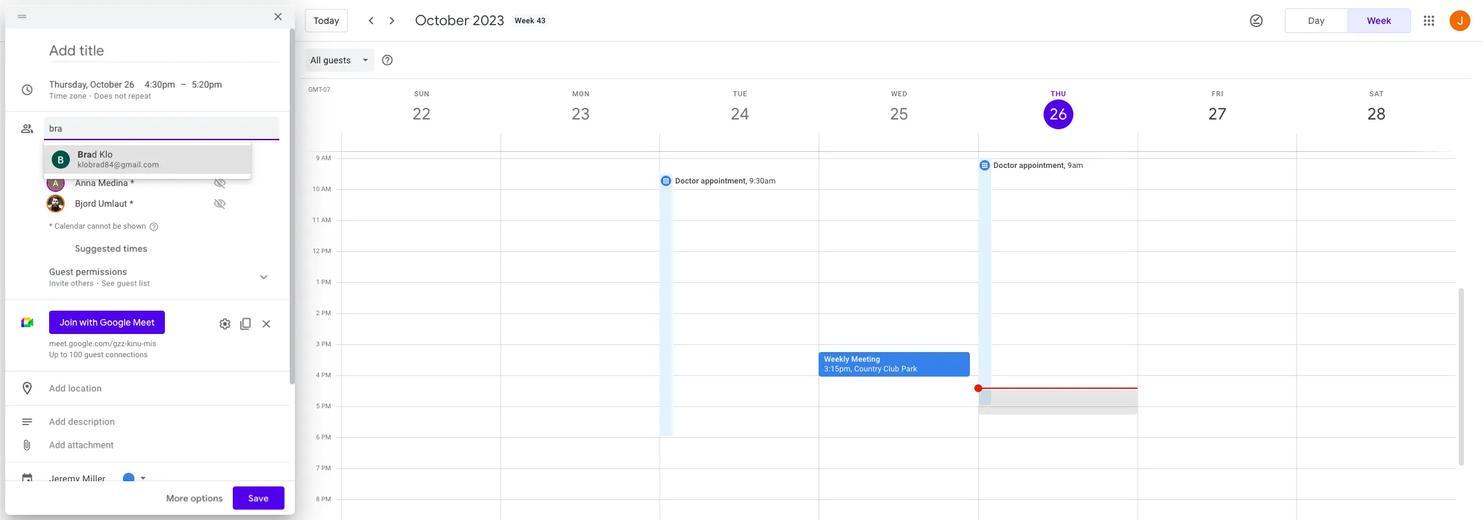 Task type: vqa. For each thing, say whether or not it's contained in the screenshot.
"Friday, October 27" "element"
yes



Task type: locate. For each thing, give the bounding box(es) containing it.
* for bjord umlaut *
[[129, 199, 133, 209]]

thursday, october 26
[[49, 80, 134, 90]]

0 vertical spatial appointment
[[1019, 161, 1064, 170]]

27
[[1208, 103, 1226, 125]]

add location
[[49, 384, 102, 394]]

am right 11
[[321, 217, 331, 224]]

not
[[115, 92, 126, 101]]

07
[[323, 86, 330, 93]]

0 vertical spatial jeremy
[[75, 149, 105, 159]]

None field
[[305, 49, 379, 72]]

october
[[415, 12, 470, 30], [90, 80, 122, 90]]

miller down attachment
[[82, 474, 106, 484]]

to
[[60, 351, 67, 360]]

add inside add location 'dropdown button'
[[49, 384, 66, 394]]

0 horizontal spatial week
[[515, 16, 535, 25]]

26 down thu
[[1049, 104, 1067, 125]]

description
[[68, 417, 115, 427]]

43
[[537, 16, 546, 25]]

pm right 2
[[321, 310, 331, 317]]

2 vertical spatial am
[[321, 217, 331, 224]]

tue
[[733, 90, 748, 98]]

10
[[312, 186, 320, 193]]

pm
[[321, 248, 331, 255], [321, 279, 331, 286], [321, 310, 331, 317], [321, 341, 331, 348], [321, 372, 331, 379], [321, 403, 331, 410], [321, 434, 331, 441], [321, 465, 331, 472], [321, 496, 331, 503]]

pm right 5 at bottom
[[321, 403, 331, 410]]

guest down the meet.google.com/gzz-
[[84, 351, 104, 360]]

* inside anna medina tree item
[[130, 178, 134, 188]]

*
[[130, 178, 134, 188], [129, 199, 133, 209], [49, 222, 52, 231]]

9 pm from the top
[[321, 496, 331, 503]]

1 vertical spatial doctor
[[675, 177, 699, 186]]

3:15pm
[[824, 365, 851, 374]]

am
[[321, 155, 331, 162], [321, 186, 331, 193], [321, 217, 331, 224]]

0 vertical spatial miller
[[107, 149, 129, 159]]

0 vertical spatial *
[[130, 178, 134, 188]]

0 horizontal spatial doctor
[[675, 177, 699, 186]]

1 vertical spatial *
[[129, 199, 133, 209]]

add inside add description dropdown button
[[49, 417, 66, 427]]

0 horizontal spatial miller
[[82, 474, 106, 484]]

0 horizontal spatial guest
[[84, 351, 104, 360]]

appointment for 9am
[[1019, 161, 1064, 170]]

, left "9am"
[[1064, 161, 1066, 170]]

0 horizontal spatial ,
[[746, 177, 747, 186]]

pm right "1"
[[321, 279, 331, 286]]

1 pm from the top
[[321, 248, 331, 255]]

tuesday, october 24 element
[[725, 100, 755, 129]]

1 vertical spatial am
[[321, 186, 331, 193]]

8 pm from the top
[[321, 465, 331, 472]]

0 vertical spatial guest
[[117, 279, 137, 288]]

3 am from the top
[[321, 217, 331, 224]]

am right 10
[[321, 186, 331, 193]]

see guest list
[[102, 279, 150, 288]]

1 horizontal spatial ,
[[851, 365, 852, 374]]

1 horizontal spatial guest
[[117, 279, 137, 288]]

grid
[[300, 42, 1467, 521]]

pm right 3
[[321, 341, 331, 348]]

2 horizontal spatial ,
[[1064, 161, 1066, 170]]

doctor appointment , 9:30am
[[675, 177, 776, 186]]

jeremy inside "jeremy miller organizer"
[[75, 149, 105, 159]]

cannot
[[87, 222, 111, 231]]

am for 9 am
[[321, 155, 331, 162]]

friday, october 27 element
[[1203, 100, 1233, 129]]

pm right 4
[[321, 372, 331, 379]]

saturday, october 28 element
[[1362, 100, 1392, 129]]

jeremy up organizer at left
[[75, 149, 105, 159]]

9am
[[1068, 161, 1083, 170]]

show schedule of bjord umlaut image
[[210, 193, 230, 214]]

2 add from the top
[[49, 417, 66, 427]]

1 horizontal spatial doctor
[[994, 161, 1017, 170]]

9 am
[[316, 155, 331, 162]]

5:20pm
[[192, 80, 222, 90]]

, inside the weekly meeting 3:15pm , country club park
[[851, 365, 852, 374]]

6 pm from the top
[[321, 403, 331, 410]]

jeremy miller organizer
[[75, 149, 129, 170]]

4 pm from the top
[[321, 341, 331, 348]]

Week radio
[[1348, 8, 1411, 33]]

pm right the 8 on the left bottom of page
[[321, 496, 331, 503]]

repeat
[[128, 92, 151, 101]]

week left 43
[[515, 16, 535, 25]]

week inside option
[[1367, 15, 1392, 27]]

miller
[[107, 149, 129, 159], [82, 474, 106, 484]]

bra d klo klobrad84@gmail.com
[[78, 149, 159, 169]]

8 pm
[[316, 496, 331, 503]]

miller for jeremy miller
[[82, 474, 106, 484]]

1 am from the top
[[321, 155, 331, 162]]

meet.google.com/gzz-kinu-mis up to 100 guest connections
[[49, 340, 156, 360]]

appointment for 9:30am
[[701, 177, 746, 186]]

to element
[[180, 78, 187, 91]]

miller inside "jeremy miller organizer"
[[107, 149, 129, 159]]

weekly
[[824, 355, 849, 364]]

add
[[49, 384, 66, 394], [49, 417, 66, 427], [49, 440, 65, 451]]

5
[[316, 403, 320, 410]]

23 column header
[[501, 79, 660, 151]]

time
[[49, 92, 67, 101]]

0 horizontal spatial october
[[90, 80, 122, 90]]

add up "add attachment"
[[49, 417, 66, 427]]

24
[[730, 103, 748, 125]]

2 pm from the top
[[321, 279, 331, 286]]

1 vertical spatial appointment
[[701, 177, 746, 186]]

0 vertical spatial doctor
[[994, 161, 1017, 170]]

does
[[94, 92, 113, 101]]

pm for 4 pm
[[321, 372, 331, 379]]

times
[[123, 243, 147, 255]]

google
[[100, 317, 131, 329]]

does not repeat
[[94, 92, 151, 101]]

1 horizontal spatial miller
[[107, 149, 129, 159]]

pm right the 7
[[321, 465, 331, 472]]

anna medina *
[[75, 178, 134, 188]]

add left location
[[49, 384, 66, 394]]

27 column header
[[1137, 79, 1297, 151]]

1 vertical spatial jeremy
[[49, 474, 80, 484]]

, left the 9:30am
[[746, 177, 747, 186]]

show schedule of anna medina image
[[210, 173, 230, 193]]

–
[[180, 80, 187, 90]]

shown
[[123, 222, 146, 231]]

2 vertical spatial add
[[49, 440, 65, 451]]

0 horizontal spatial appointment
[[701, 177, 746, 186]]

2 am from the top
[[321, 186, 331, 193]]

11 am
[[312, 217, 331, 224]]

others
[[71, 279, 94, 288]]

0 horizontal spatial 26
[[124, 80, 134, 90]]

october left 2023
[[415, 12, 470, 30]]

3 pm from the top
[[321, 310, 331, 317]]

sunday, october 22 element
[[407, 100, 437, 129]]

, for 9am
[[1064, 161, 1066, 170]]

week
[[1367, 15, 1392, 27], [515, 16, 535, 25]]

day
[[1308, 15, 1325, 27]]

weekly meeting 3:15pm , country club park
[[824, 355, 917, 374]]

1 add from the top
[[49, 384, 66, 394]]

1 vertical spatial add
[[49, 417, 66, 427]]

miller for jeremy miller organizer
[[107, 149, 129, 159]]

2023
[[473, 12, 504, 30]]

october up "does"
[[90, 80, 122, 90]]

appointment left the 9:30am
[[701, 177, 746, 186]]

, left country
[[851, 365, 852, 374]]

2 vertical spatial ,
[[851, 365, 852, 374]]

0 vertical spatial am
[[321, 155, 331, 162]]

3 add from the top
[[49, 440, 65, 451]]

* left calendar
[[49, 222, 52, 231]]

guest
[[117, 279, 137, 288], [84, 351, 104, 360]]

be
[[113, 222, 121, 231]]

Day radio
[[1285, 8, 1348, 33]]

meet.google.com/gzz-
[[49, 340, 127, 349]]

suggested times
[[75, 243, 147, 255]]

1 vertical spatial 26
[[1049, 104, 1067, 125]]

,
[[1064, 161, 1066, 170], [746, 177, 747, 186], [851, 365, 852, 374]]

1 vertical spatial miller
[[82, 474, 106, 484]]

5 pm from the top
[[321, 372, 331, 379]]

appointment left "9am"
[[1019, 161, 1064, 170]]

1 horizontal spatial week
[[1367, 15, 1392, 27]]

* right umlaut
[[129, 199, 133, 209]]

1 vertical spatial guest
[[84, 351, 104, 360]]

4
[[316, 372, 320, 379]]

2 pm
[[316, 310, 331, 317]]

guest
[[49, 267, 74, 277]]

1 horizontal spatial appointment
[[1019, 161, 1064, 170]]

add left attachment
[[49, 440, 65, 451]]

0 vertical spatial 26
[[124, 80, 134, 90]]

add description
[[49, 417, 115, 427]]

with
[[79, 317, 98, 329]]

* right the 'medina'
[[130, 178, 134, 188]]

mon
[[572, 90, 590, 98]]

week right "day"
[[1367, 15, 1392, 27]]

0 vertical spatial add
[[49, 384, 66, 394]]

bra
[[78, 149, 92, 160]]

7 pm from the top
[[321, 434, 331, 441]]

jeremy down add attachment button
[[49, 474, 80, 484]]

thu
[[1051, 90, 1067, 98]]

thursday, october 26, today element
[[1044, 100, 1073, 129]]

add location button
[[44, 377, 279, 400]]

1 horizontal spatial 26
[[1049, 104, 1067, 125]]

guest inside meet.google.com/gzz-kinu-mis up to 100 guest connections
[[84, 351, 104, 360]]

7
[[316, 465, 320, 472]]

1 vertical spatial ,
[[746, 177, 747, 186]]

pm right 12
[[321, 248, 331, 255]]

1 vertical spatial october
[[90, 80, 122, 90]]

Add title text field
[[49, 41, 279, 61]]

bjord umlaut tree item
[[44, 193, 279, 214]]

miller up klobrad84@gmail.com
[[107, 149, 129, 159]]

sun 22
[[412, 90, 430, 125]]

25 column header
[[819, 79, 979, 151]]

medina
[[98, 178, 128, 188]]

fri
[[1212, 90, 1224, 98]]

4:30pm
[[145, 80, 175, 90]]

2
[[316, 310, 320, 317]]

0 vertical spatial october
[[415, 12, 470, 30]]

22
[[412, 103, 430, 125]]

0 vertical spatial ,
[[1064, 161, 1066, 170]]

am for 11 am
[[321, 217, 331, 224]]

list box
[[44, 146, 251, 174]]

pm right 6
[[321, 434, 331, 441]]

guest left list
[[117, 279, 137, 288]]

* inside bjord umlaut tree item
[[129, 199, 133, 209]]

pm for 7 pm
[[321, 465, 331, 472]]

26 up 'does not repeat'
[[124, 80, 134, 90]]

add inside add attachment button
[[49, 440, 65, 451]]

organizer
[[75, 161, 108, 170]]

option group
[[1285, 8, 1411, 33]]

pm for 1 pm
[[321, 279, 331, 286]]

location
[[68, 384, 102, 394]]

am right 9
[[321, 155, 331, 162]]



Task type: describe. For each thing, give the bounding box(es) containing it.
mis
[[144, 340, 156, 349]]

permissions
[[76, 267, 127, 277]]

3 pm
[[316, 341, 331, 348]]

5 pm
[[316, 403, 331, 410]]

pm for 8 pm
[[321, 496, 331, 503]]

club
[[884, 365, 900, 374]]

gmt-
[[308, 86, 323, 93]]

1 horizontal spatial october
[[415, 12, 470, 30]]

23
[[571, 103, 589, 125]]

add attachment button
[[44, 434, 119, 457]]

wednesday, october 25 element
[[884, 100, 914, 129]]

25
[[889, 103, 908, 125]]

guest permissions
[[49, 267, 127, 277]]

park
[[901, 365, 917, 374]]

, for 9:30am
[[746, 177, 747, 186]]

10 am
[[312, 186, 331, 193]]

* calendar cannot be shown
[[49, 222, 146, 231]]

pm for 2 pm
[[321, 310, 331, 317]]

meeting
[[851, 355, 880, 364]]

list box containing bra
[[44, 146, 251, 174]]

4 pm
[[316, 372, 331, 379]]

thursday,
[[49, 80, 88, 90]]

doctor for doctor appointment , 9:30am
[[675, 177, 699, 186]]

up
[[49, 351, 59, 360]]

invite
[[49, 279, 69, 288]]

pm for 6 pm
[[321, 434, 331, 441]]

meet
[[133, 317, 155, 329]]

gmt-07
[[308, 86, 330, 93]]

thu 26
[[1049, 90, 1067, 125]]

am for 10 am
[[321, 186, 331, 193]]

doctor appointment , 9am
[[994, 161, 1083, 170]]

bjord umlaut *
[[75, 199, 133, 209]]

option group containing day
[[1285, 8, 1411, 33]]

12
[[313, 248, 320, 255]]

100
[[69, 351, 82, 360]]

monday, october 23 element
[[566, 100, 596, 129]]

* for anna medina *
[[130, 178, 134, 188]]

country
[[854, 365, 882, 374]]

week for week
[[1367, 15, 1392, 27]]

28
[[1367, 103, 1385, 125]]

pm for 5 pm
[[321, 403, 331, 410]]

guests invited to this event. tree
[[44, 146, 279, 214]]

6 pm
[[316, 434, 331, 441]]

jeremy for jeremy miller organizer
[[75, 149, 105, 159]]

join with google meet
[[59, 317, 155, 329]]

week 43
[[515, 16, 546, 25]]

sat 28
[[1367, 90, 1385, 125]]

24 column header
[[660, 79, 820, 151]]

sun
[[414, 90, 430, 98]]

jeremy for jeremy miller
[[49, 474, 80, 484]]

26 inside column header
[[1049, 104, 1067, 125]]

fri 27
[[1208, 90, 1226, 125]]

sat
[[1370, 90, 1384, 98]]

add attachment
[[49, 440, 114, 451]]

anna
[[75, 178, 96, 188]]

4:30pm – 5:20pm
[[145, 80, 222, 90]]

umlaut
[[98, 199, 127, 209]]

d
[[92, 149, 97, 160]]

klobrad84@gmail.com
[[78, 160, 159, 169]]

pm for 3 pm
[[321, 341, 331, 348]]

add for add description
[[49, 417, 66, 427]]

jeremy miller, organizer tree item
[[44, 146, 279, 173]]

mon 23
[[571, 90, 590, 125]]

join
[[59, 317, 77, 329]]

invite others
[[49, 279, 94, 288]]

6
[[316, 434, 320, 441]]

26 column header
[[978, 79, 1138, 151]]

calendar
[[54, 222, 85, 231]]

time zone
[[49, 92, 87, 101]]

today button
[[305, 5, 348, 36]]

join with google meet link
[[49, 311, 165, 334]]

suggested
[[75, 243, 121, 255]]

wed
[[891, 90, 908, 98]]

1
[[316, 279, 320, 286]]

22 column header
[[341, 79, 501, 151]]

connections
[[105, 351, 148, 360]]

attachment
[[68, 440, 114, 451]]

suggested times button
[[70, 237, 152, 261]]

add description button
[[44, 411, 279, 434]]

anna medina tree item
[[44, 173, 279, 193]]

doctor for doctor appointment , 9am
[[994, 161, 1017, 170]]

see
[[102, 279, 115, 288]]

2 vertical spatial *
[[49, 222, 52, 231]]

28 column header
[[1297, 79, 1456, 151]]

8
[[316, 496, 320, 503]]

Guests text field
[[49, 117, 274, 140]]

jeremy miller
[[49, 474, 106, 484]]

9:30am
[[749, 177, 776, 186]]

1 pm
[[316, 279, 331, 286]]

9
[[316, 155, 320, 162]]

tue 24
[[730, 90, 748, 125]]

pm for 12 pm
[[321, 248, 331, 255]]

grid containing 22
[[300, 42, 1467, 521]]

bjord
[[75, 199, 96, 209]]

wed 25
[[889, 90, 908, 125]]

zone
[[69, 92, 87, 101]]

today
[[314, 15, 339, 27]]

week for week 43
[[515, 16, 535, 25]]

add for add location
[[49, 384, 66, 394]]

add for add attachment
[[49, 440, 65, 451]]

klo
[[99, 149, 113, 160]]

list
[[139, 279, 150, 288]]



